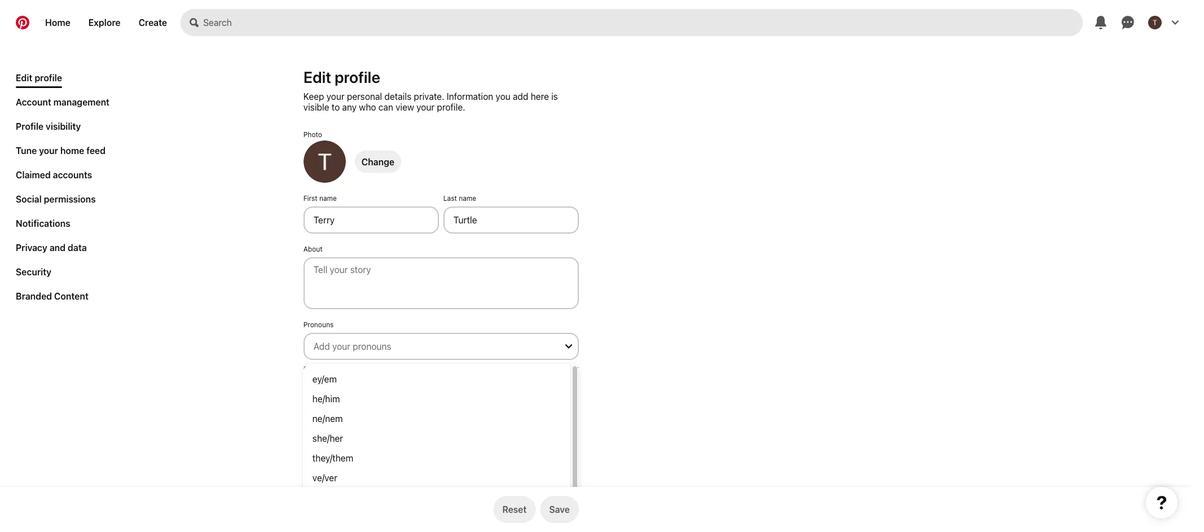 Task type: locate. For each thing, give the bounding box(es) containing it.
others
[[499, 365, 520, 373]]

edit inside list
[[16, 72, 32, 83]]

1 horizontal spatial name
[[459, 194, 476, 202]]

edit profile link
[[11, 68, 67, 88]]

to right visible
[[332, 102, 340, 112]]

Pronouns text field
[[314, 339, 555, 354]]

social permissions
[[16, 194, 96, 204]]

Search text field
[[203, 9, 1083, 36]]

keep
[[304, 91, 324, 102]]

to left "2"
[[340, 365, 346, 373]]

can
[[379, 102, 393, 112], [341, 373, 352, 380]]

search icon image
[[190, 18, 199, 27]]

profile inside edit profile keep your personal details private. information you add here is visible to any who can view your profile.
[[335, 68, 380, 86]]

name right last
[[459, 194, 476, 202]]

name
[[319, 194, 337, 202], [459, 194, 476, 202]]

of
[[369, 365, 376, 373]]

name for last name
[[459, 194, 476, 202]]

explore link
[[79, 9, 130, 36]]

None field
[[299, 321, 583, 385]]

name right first
[[319, 194, 337, 202]]

tune your home feed link
[[11, 141, 110, 160]]

how
[[540, 365, 553, 373]]

is
[[552, 91, 558, 102]]

visible
[[304, 102, 329, 112]]

and
[[50, 242, 66, 253]]

branded
[[16, 291, 52, 301]]

1 horizontal spatial can
[[379, 102, 393, 112]]

0 vertical spatial can
[[379, 102, 393, 112]]

reset button
[[493, 496, 536, 523]]

profile
[[335, 68, 380, 86], [35, 72, 62, 83], [468, 365, 488, 373]]

your right view
[[417, 102, 435, 112]]

1 name from the left
[[319, 194, 337, 202]]

1 vertical spatial can
[[341, 373, 352, 380]]

first name
[[304, 194, 337, 202]]

any left time.
[[422, 373, 433, 380]]

edit
[[304, 68, 331, 86], [16, 72, 32, 83]]

save
[[549, 504, 570, 515]]

edit up keep
[[304, 68, 331, 86]]

can right you
[[341, 373, 352, 380]]

create link
[[130, 9, 176, 36]]

to inside edit profile keep your personal details private. information you add here is visible to any who can view your profile.
[[332, 102, 340, 112]]

edit inside edit profile keep your personal details private. information you add here is visible to any who can view your profile.
[[304, 68, 331, 86]]

First name text field
[[304, 207, 439, 234]]

data
[[68, 242, 87, 253]]

2
[[348, 365, 352, 373]]

home
[[60, 145, 84, 156]]

account
[[16, 97, 51, 107]]

private.
[[414, 91, 444, 102]]

any left who at left top
[[342, 102, 357, 112]]

choose up to 2 sets of pronouns to appear on your profile so others know how to refer to you. you can edit or remove these any time.
[[304, 365, 579, 380]]

1 vertical spatial any
[[422, 373, 433, 380]]

can right who at left top
[[379, 102, 393, 112]]

list box
[[304, 365, 579, 527]]

1 horizontal spatial any
[[422, 373, 433, 380]]

profile
[[16, 121, 44, 132]]

0 horizontal spatial edit
[[16, 72, 32, 83]]

your
[[327, 91, 345, 102], [417, 102, 435, 112], [39, 145, 58, 156], [452, 365, 466, 373]]

1 horizontal spatial profile
[[335, 68, 380, 86]]

sets
[[354, 365, 367, 373]]

your inside list
[[39, 145, 58, 156]]

About text field
[[304, 257, 579, 309]]

1 horizontal spatial edit
[[304, 68, 331, 86]]

security
[[16, 266, 51, 277]]

to left appear
[[410, 365, 416, 373]]

2 name from the left
[[459, 194, 476, 202]]

your right the tune
[[39, 145, 58, 156]]

0 horizontal spatial name
[[319, 194, 337, 202]]

profile left so
[[468, 365, 488, 373]]

0 horizontal spatial can
[[341, 373, 352, 380]]

0 vertical spatial any
[[342, 102, 357, 112]]

branded content link
[[11, 286, 93, 306]]

0 horizontal spatial any
[[342, 102, 357, 112]]

pronouns
[[378, 365, 408, 373]]

0 horizontal spatial profile
[[35, 72, 62, 83]]

ve/ver
[[313, 472, 337, 483]]

time.
[[435, 373, 451, 380]]

social
[[16, 194, 42, 204]]

who
[[359, 102, 376, 112]]

profile for edit profile keep your personal details private. information you add here is visible to any who can view your profile.
[[335, 68, 380, 86]]

to
[[332, 102, 340, 112], [340, 365, 346, 373], [410, 365, 416, 373], [555, 365, 562, 373], [304, 373, 310, 380]]

profile up 'account management'
[[35, 72, 62, 83]]

reset
[[503, 504, 527, 515]]

terry image
[[304, 141, 346, 183]]

your right keep
[[327, 91, 345, 102]]

list
[[11, 68, 114, 310]]

edit up account
[[16, 72, 32, 83]]

last
[[444, 194, 457, 202]]

about
[[304, 245, 323, 253]]

she/her
[[313, 433, 343, 444]]

refer
[[564, 365, 579, 373]]

name for first name
[[319, 194, 337, 202]]

first
[[304, 194, 318, 202]]

view
[[396, 102, 414, 112]]

profile up personal
[[335, 68, 380, 86]]

you.
[[312, 373, 325, 380]]

profile inside choose up to 2 sets of pronouns to appear on your profile so others know how to refer to you. you can edit or remove these any time.
[[468, 365, 488, 373]]

photo
[[304, 130, 322, 138]]

ne/nem
[[313, 413, 343, 424]]

profile inside list
[[35, 72, 62, 83]]

2 horizontal spatial profile
[[468, 365, 488, 373]]

your right on
[[452, 365, 466, 373]]

profile visibility link
[[11, 116, 85, 136]]

know
[[522, 365, 538, 373]]

to right how
[[555, 365, 562, 373]]

can inside edit profile keep your personal details private. information you add here is visible to any who can view your profile.
[[379, 102, 393, 112]]



Task type: describe. For each thing, give the bounding box(es) containing it.
details
[[385, 91, 412, 102]]

appear
[[418, 365, 440, 373]]

tune your home feed
[[16, 145, 106, 156]]

privacy
[[16, 242, 47, 253]]

profile.
[[437, 102, 465, 112]]

claimed accounts link
[[11, 165, 97, 185]]

account management link
[[11, 92, 114, 112]]

website
[[304, 392, 329, 400]]

remove
[[377, 373, 400, 380]]

can inside choose up to 2 sets of pronouns to appear on your profile so others know how to refer to you. you can edit or remove these any time.
[[341, 373, 352, 380]]

they/them
[[313, 453, 353, 463]]

so
[[490, 365, 498, 373]]

Username text field
[[304, 455, 579, 482]]

any inside edit profile keep your personal details private. information you add here is visible to any who can view your profile.
[[342, 102, 357, 112]]

here
[[531, 91, 549, 102]]

terry turtle image
[[1149, 16, 1162, 29]]

claimed accounts
[[16, 169, 92, 180]]

personal
[[347, 91, 382, 102]]

you
[[496, 91, 511, 102]]

edit
[[354, 373, 367, 380]]

accounts
[[53, 169, 92, 180]]

management
[[53, 97, 110, 107]]

to left you.
[[304, 373, 310, 380]]

list box containing ey/em
[[304, 365, 579, 527]]

change button
[[355, 150, 401, 173]]

profile visibility
[[16, 121, 81, 132]]

you
[[327, 373, 339, 380]]

up
[[330, 365, 338, 373]]

home
[[45, 17, 70, 28]]

notifications
[[16, 218, 70, 229]]

privacy and data
[[16, 242, 87, 253]]

none field containing pronouns
[[299, 321, 583, 385]]

last name
[[444, 194, 476, 202]]

list containing edit profile
[[11, 68, 114, 310]]

Last name text field
[[444, 207, 579, 234]]

www.pinterest.com/terryturtle85
[[304, 487, 408, 494]]

username
[[304, 443, 336, 450]]

edit profile keep your personal details private. information you add here is visible to any who can view your profile.
[[304, 68, 558, 112]]

ey/em
[[313, 374, 337, 384]]

branded content
[[16, 291, 89, 301]]

Website url field
[[304, 404, 579, 431]]

privacy and data link
[[11, 238, 91, 257]]

explore
[[88, 17, 121, 28]]

notifications link
[[11, 213, 75, 233]]

change
[[362, 156, 395, 167]]

profile for edit profile
[[35, 72, 62, 83]]

pronouns
[[304, 321, 334, 329]]

edit for edit profile
[[16, 72, 32, 83]]

tune
[[16, 145, 37, 156]]

your inside choose up to 2 sets of pronouns to appear on your profile so others know how to refer to you. you can edit or remove these any time.
[[452, 365, 466, 373]]

save button
[[540, 496, 579, 523]]

home link
[[36, 9, 79, 36]]

edit profile
[[16, 72, 62, 83]]

these
[[402, 373, 420, 380]]

security link
[[11, 262, 56, 282]]

permissions
[[44, 194, 96, 204]]

visibility
[[46, 121, 81, 132]]

feed
[[86, 145, 106, 156]]

claimed
[[16, 169, 51, 180]]

social permissions link
[[11, 189, 100, 209]]

add
[[513, 91, 529, 102]]

or
[[368, 373, 375, 380]]

account management
[[16, 97, 110, 107]]

edit for edit profile keep your personal details private. information you add here is visible to any who can view your profile.
[[304, 68, 331, 86]]

information
[[447, 91, 493, 102]]

any inside choose up to 2 sets of pronouns to appear on your profile so others know how to refer to you. you can edit or remove these any time.
[[422, 373, 433, 380]]

he/him
[[313, 393, 340, 404]]

content
[[54, 291, 89, 301]]

on
[[442, 365, 450, 373]]

choose
[[304, 365, 328, 373]]

create
[[139, 17, 167, 28]]



Task type: vqa. For each thing, say whether or not it's contained in the screenshot.
123-356-7890 TEXT FIELD on the bottom of page
no



